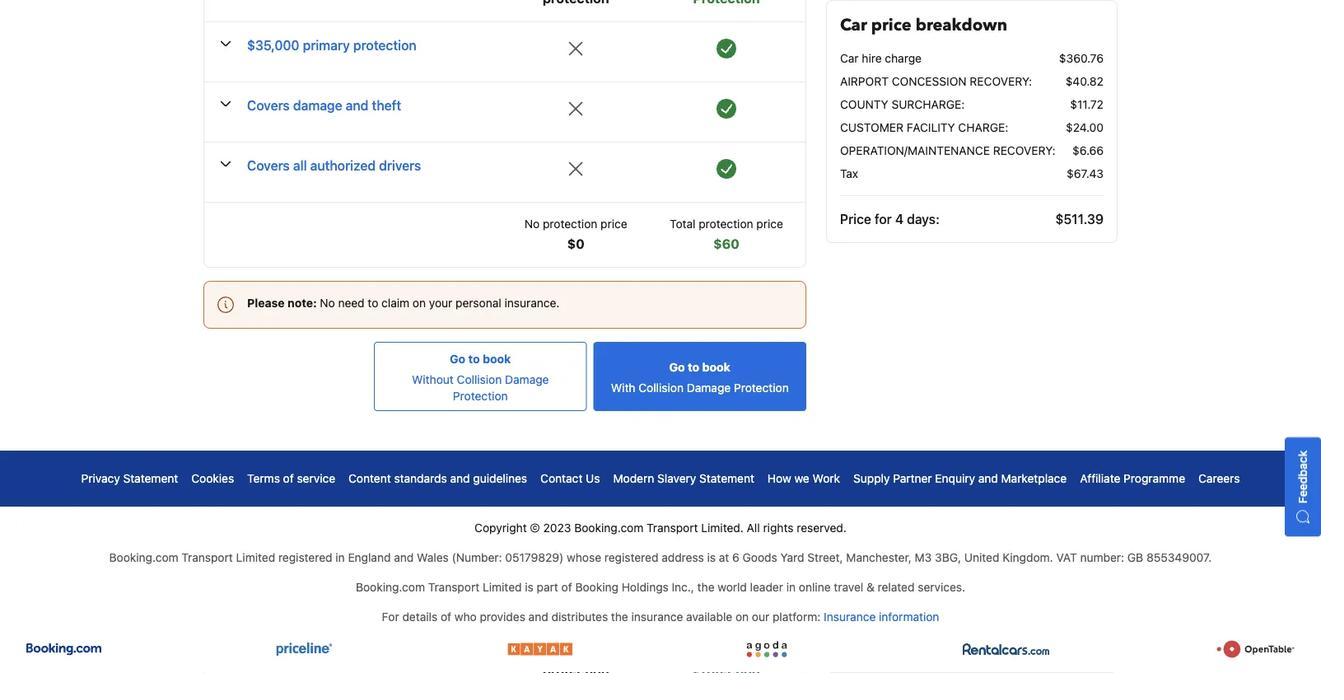 Task type: locate. For each thing, give the bounding box(es) containing it.
service
[[297, 472, 335, 485]]

modern slavery statement link
[[614, 471, 755, 487]]

0 horizontal spatial limited
[[236, 551, 275, 565]]

content standards and guidelines
[[349, 472, 528, 485]]

protection right 'primary'
[[354, 38, 417, 53]]

0 vertical spatial is
[[708, 551, 716, 565]]

total protection price $60
[[670, 217, 784, 252]]

protection inside no protection price $0
[[543, 217, 598, 231]]

protection inside button
[[354, 38, 417, 53]]

go inside go to book with collision damage protection
[[670, 361, 685, 374]]

registered left england
[[279, 551, 333, 565]]

(number:
[[452, 551, 502, 565]]

booking.com down privacy statement link
[[109, 551, 179, 565]]

0 vertical spatial transport
[[647, 521, 698, 535]]

statement up limited.
[[700, 472, 755, 485]]

goods
[[743, 551, 778, 565]]

england
[[348, 551, 391, 565]]

manchester,
[[847, 551, 912, 565]]

protection for $60
[[699, 217, 754, 231]]

booking.com up whose
[[575, 521, 644, 535]]

covers left 'all'
[[247, 158, 290, 173]]

0 horizontal spatial is
[[525, 581, 534, 594]]

all
[[293, 158, 307, 173]]

0 horizontal spatial protection
[[453, 389, 508, 403]]

price
[[841, 211, 872, 227]]

0 horizontal spatial the
[[611, 610, 629, 624]]

1 statement from the left
[[123, 472, 178, 485]]

affiliate programme
[[1081, 472, 1186, 485]]

limited
[[236, 551, 275, 565], [483, 581, 522, 594]]

2023
[[544, 521, 572, 535]]

on left your
[[413, 296, 426, 310]]

price inside total protection price $60
[[757, 217, 784, 231]]

car for car price breakdown
[[841, 14, 868, 37]]

damage for with collision damage protection
[[687, 381, 731, 395]]

insurance.
[[505, 296, 560, 310]]

0 vertical spatial in
[[336, 551, 345, 565]]

&
[[867, 581, 875, 594]]

2 car from the top
[[841, 52, 859, 65]]

0 horizontal spatial price
[[601, 217, 628, 231]]

2 vertical spatial transport
[[428, 581, 480, 594]]

0 horizontal spatial no
[[320, 296, 335, 310]]

0 vertical spatial covers
[[247, 98, 290, 113]]

2 vertical spatial booking.com
[[356, 581, 425, 594]]

book inside the go to book without collision damage protection
[[483, 352, 511, 366]]

damage and theft are not covered if you continue without additional protection image
[[566, 99, 586, 119]]

primary
[[303, 38, 350, 53]]

2 vertical spatial of
[[441, 610, 452, 624]]

on left the our
[[736, 610, 749, 624]]

is left "part"
[[525, 581, 534, 594]]

no
[[525, 217, 540, 231], [320, 296, 335, 310]]

to inside go to book with collision damage protection
[[688, 361, 700, 374]]

leader
[[751, 581, 784, 594]]

$67.43
[[1067, 167, 1104, 180]]

damage
[[505, 373, 549, 387], [687, 381, 731, 395]]

go for without
[[450, 352, 466, 366]]

airport concession recovery:
[[841, 75, 1033, 88]]

0 horizontal spatial transport
[[182, 551, 233, 565]]

1 vertical spatial limited
[[483, 581, 522, 594]]

no up insurance.
[[525, 217, 540, 231]]

1 vertical spatial covers
[[247, 158, 290, 173]]

2 horizontal spatial to
[[688, 361, 700, 374]]

transport up address
[[647, 521, 698, 535]]

booking.com up for
[[356, 581, 425, 594]]

note:
[[288, 296, 317, 310]]

6
[[733, 551, 740, 565]]

1 covers from the top
[[247, 98, 290, 113]]

0 horizontal spatial go
[[450, 352, 466, 366]]

1 horizontal spatial in
[[787, 581, 796, 594]]

0 horizontal spatial protection
[[354, 38, 417, 53]]

$35,000 primary protection
[[247, 38, 417, 53]]

the
[[698, 581, 715, 594], [611, 610, 629, 624]]

contact
[[541, 472, 583, 485]]

and right standards
[[450, 472, 470, 485]]

1 horizontal spatial limited
[[483, 581, 522, 594]]

is left "at"
[[708, 551, 716, 565]]

collision inside go to book with collision damage protection
[[639, 381, 684, 395]]

1 vertical spatial is
[[525, 581, 534, 594]]

limited up provides
[[483, 581, 522, 594]]

to for go to book without collision damage protection
[[469, 352, 480, 366]]

car up hire
[[841, 14, 868, 37]]

1 horizontal spatial registered
[[605, 551, 659, 565]]

with
[[611, 381, 636, 395]]

and left wales
[[394, 551, 414, 565]]

2 statement from the left
[[700, 472, 755, 485]]

footer
[[0, 451, 1322, 673]]

0 horizontal spatial to
[[368, 296, 379, 310]]

without
[[412, 373, 454, 387]]

transport up the who
[[428, 581, 480, 594]]

facility
[[907, 121, 956, 134]]

protection up $0
[[543, 217, 598, 231]]

1 horizontal spatial transport
[[428, 581, 480, 594]]

0 horizontal spatial statement
[[123, 472, 178, 485]]

book inside go to book with collision damage protection
[[703, 361, 731, 374]]

in left online
[[787, 581, 796, 594]]

1 horizontal spatial go
[[670, 361, 685, 374]]

1 vertical spatial of
[[562, 581, 573, 594]]

0 horizontal spatial registered
[[279, 551, 333, 565]]

go
[[450, 352, 466, 366], [670, 361, 685, 374]]

go inside the go to book without collision damage protection
[[450, 352, 466, 366]]

1 horizontal spatial price
[[757, 217, 784, 231]]

to inside the go to book without collision damage protection
[[469, 352, 480, 366]]

0 vertical spatial no
[[525, 217, 540, 231]]

1 horizontal spatial book
[[703, 361, 731, 374]]

1 vertical spatial no
[[320, 296, 335, 310]]

$11.72
[[1071, 98, 1104, 111]]

2 registered from the left
[[605, 551, 659, 565]]

recovery:
[[970, 75, 1033, 88], [994, 144, 1056, 157]]

protection inside the go to book without collision damage protection
[[453, 389, 508, 403]]

1 horizontal spatial protection
[[734, 381, 789, 395]]

feedback
[[1297, 450, 1310, 504]]

opentable image
[[1217, 639, 1296, 660]]

4
[[896, 211, 904, 227]]

2 horizontal spatial of
[[562, 581, 573, 594]]

2 covers from the top
[[247, 158, 290, 173]]

1 vertical spatial transport
[[182, 551, 233, 565]]

protection inside total protection price $60
[[699, 217, 754, 231]]

0 horizontal spatial collision
[[457, 373, 502, 387]]

limited for is
[[483, 581, 522, 594]]

gb
[[1128, 551, 1144, 565]]

car hire charge
[[841, 52, 922, 65]]

statement right "privacy"
[[123, 472, 178, 485]]

price inside no protection price $0
[[601, 217, 628, 231]]

$24.00
[[1067, 121, 1104, 134]]

the right inc.,
[[698, 581, 715, 594]]

damage and theft are covered if you continue with additional protection image
[[717, 99, 737, 119], [717, 99, 737, 119]]

0 horizontal spatial of
[[283, 472, 294, 485]]

collision inside the go to book without collision damage protection
[[457, 373, 502, 387]]

programme
[[1124, 472, 1186, 485]]

1 horizontal spatial booking.com
[[356, 581, 425, 594]]

damage inside the go to book without collision damage protection
[[505, 373, 549, 387]]

go to book with collision damage protection
[[611, 361, 789, 395]]

customer
[[841, 121, 904, 134]]

1 vertical spatial booking.com
[[109, 551, 179, 565]]

0 horizontal spatial damage
[[505, 373, 549, 387]]

price for 4 days:
[[841, 211, 940, 227]]

0 horizontal spatial book
[[483, 352, 511, 366]]

to
[[368, 296, 379, 310], [469, 352, 480, 366], [688, 361, 700, 374]]

2 horizontal spatial protection
[[699, 217, 754, 231]]

slavery
[[658, 472, 697, 485]]

us
[[586, 472, 600, 485]]

distributes
[[552, 610, 608, 624]]

protection inside go to book with collision damage protection
[[734, 381, 789, 395]]

1 car from the top
[[841, 14, 868, 37]]

transport down cookies button in the bottom left of the page
[[182, 551, 233, 565]]

0 horizontal spatial booking.com
[[109, 551, 179, 565]]

covers left damage
[[247, 98, 290, 113]]

insurance
[[632, 610, 684, 624]]

breakdown
[[916, 14, 1008, 37]]

limited down terms
[[236, 551, 275, 565]]

1 horizontal spatial to
[[469, 352, 480, 366]]

1 vertical spatial in
[[787, 581, 796, 594]]

of
[[283, 472, 294, 485], [562, 581, 573, 594], [441, 610, 452, 624]]

0 horizontal spatial on
[[413, 296, 426, 310]]

collision right without
[[457, 373, 502, 387]]

theft
[[372, 98, 402, 113]]

details
[[403, 610, 438, 624]]

the down booking
[[611, 610, 629, 624]]

in left england
[[336, 551, 345, 565]]

1 horizontal spatial the
[[698, 581, 715, 594]]

recovery: down charge:
[[994, 144, 1056, 157]]

of left the who
[[441, 610, 452, 624]]

1 horizontal spatial protection
[[543, 217, 598, 231]]

$35,000 of primary coverage is provided if you continue with additional protection image
[[717, 39, 737, 59], [717, 39, 737, 59]]

damage inside go to book with collision damage protection
[[687, 381, 731, 395]]

customer facility charge:
[[841, 121, 1009, 134]]

0 vertical spatial car
[[841, 14, 868, 37]]

car left hire
[[841, 52, 859, 65]]

1 vertical spatial the
[[611, 610, 629, 624]]

and
[[346, 98, 369, 113], [450, 472, 470, 485], [979, 472, 999, 485], [394, 551, 414, 565], [529, 610, 549, 624]]

$511.39
[[1056, 211, 1104, 227]]

protection
[[734, 381, 789, 395], [453, 389, 508, 403]]

all authorized drivers are covered by this protection if you continue with it image
[[717, 159, 737, 179], [717, 159, 737, 179]]

of right "part"
[[562, 581, 573, 594]]

1 vertical spatial on
[[736, 610, 749, 624]]

tax
[[841, 167, 859, 180]]

inc.,
[[672, 581, 695, 594]]

booking.com
[[575, 521, 644, 535], [109, 551, 179, 565], [356, 581, 425, 594]]

registered up holdings
[[605, 551, 659, 565]]

and left theft
[[346, 98, 369, 113]]

1 horizontal spatial is
[[708, 551, 716, 565]]

855349007.
[[1147, 551, 1213, 565]]

0 vertical spatial limited
[[236, 551, 275, 565]]

reserved.
[[797, 521, 847, 535]]

collision right with
[[639, 381, 684, 395]]

content standards and guidelines link
[[349, 471, 528, 487]]

cookies
[[191, 472, 234, 485]]

1 vertical spatial car
[[841, 52, 859, 65]]

transport
[[647, 521, 698, 535], [182, 551, 233, 565], [428, 581, 480, 594]]

recovery: up charge:
[[970, 75, 1033, 88]]

registered
[[279, 551, 333, 565], [605, 551, 659, 565]]

1 horizontal spatial damage
[[687, 381, 731, 395]]

2 horizontal spatial booking.com
[[575, 521, 644, 535]]

contact us link
[[541, 471, 600, 487]]

car price breakdown
[[841, 14, 1008, 37]]

whose
[[567, 551, 602, 565]]

who
[[455, 610, 477, 624]]

please note: no need to claim on your personal insurance.
[[247, 296, 560, 310]]

united
[[965, 551, 1000, 565]]

protection up $60 on the top of the page
[[699, 217, 754, 231]]

your
[[429, 296, 453, 310]]

1 horizontal spatial statement
[[700, 472, 755, 485]]

1 horizontal spatial collision
[[639, 381, 684, 395]]

services.
[[918, 581, 966, 594]]

kayak image
[[508, 639, 573, 660]]

of right terms
[[283, 472, 294, 485]]

no left need
[[320, 296, 335, 310]]

2 horizontal spatial transport
[[647, 521, 698, 535]]

travel
[[834, 581, 864, 594]]

all authorized drivers are not covered by this protection if you continue without it image
[[566, 159, 586, 179]]

1 horizontal spatial no
[[525, 217, 540, 231]]

privacy statement link
[[81, 471, 178, 487]]

contact us
[[541, 472, 600, 485]]

book for go to book with collision damage protection
[[703, 361, 731, 374]]



Task type: describe. For each thing, give the bounding box(es) containing it.
3bg,
[[936, 551, 962, 565]]

platform:
[[773, 610, 821, 624]]

protection for $0
[[543, 217, 598, 231]]

0 vertical spatial recovery:
[[970, 75, 1033, 88]]

1 vertical spatial recovery:
[[994, 144, 1056, 157]]

cookies button
[[191, 471, 234, 487]]

0 vertical spatial booking.com
[[575, 521, 644, 535]]

enquiry
[[936, 472, 976, 485]]

covers damage and theft button
[[247, 96, 402, 129]]

standards
[[394, 472, 447, 485]]

damage and theft are not covered if you continue without additional protection image
[[566, 99, 586, 119]]

terms
[[247, 472, 280, 485]]

county surcharge:
[[841, 98, 965, 111]]

covers for covers all authorized drivers
[[247, 158, 290, 173]]

our
[[752, 610, 770, 624]]

available
[[687, 610, 733, 624]]

1 horizontal spatial of
[[441, 610, 452, 624]]

vat
[[1057, 551, 1078, 565]]

rentalcars image
[[962, 639, 1052, 660]]

privacy statement
[[81, 472, 178, 485]]

drivers
[[379, 158, 421, 173]]

agoda image
[[738, 639, 796, 660]]

0 horizontal spatial in
[[336, 551, 345, 565]]

guidelines
[[473, 472, 528, 485]]

booking.com image
[[26, 639, 101, 660]]

booking.com for is
[[356, 581, 425, 594]]

supply partner enquiry and marketplace link
[[854, 471, 1068, 487]]

$6.66
[[1073, 144, 1104, 157]]

price for $0
[[601, 217, 628, 231]]

book for go to book without collision damage protection
[[483, 352, 511, 366]]

2 horizontal spatial price
[[872, 14, 912, 37]]

terms of service link
[[247, 471, 335, 487]]

1 horizontal spatial on
[[736, 610, 749, 624]]

affiliate programme link
[[1081, 471, 1186, 487]]

$35,000 primary protection button
[[247, 35, 417, 68]]

$60
[[714, 236, 740, 252]]

go for with
[[670, 361, 685, 374]]

authorized
[[310, 158, 376, 173]]

concession
[[892, 75, 967, 88]]

county
[[841, 98, 889, 111]]

related
[[878, 581, 915, 594]]

work
[[813, 472, 841, 485]]

0 vertical spatial on
[[413, 296, 426, 310]]

$35,000 of primary coverage is not provided if you continue without additional protection image
[[566, 39, 586, 59]]

online
[[799, 581, 831, 594]]

damage for without collision damage protection
[[505, 373, 549, 387]]

covers for covers damage and theft
[[247, 98, 290, 113]]

collision for with
[[639, 381, 684, 395]]

information
[[879, 610, 940, 624]]

modern slavery statement
[[614, 472, 755, 485]]

at
[[719, 551, 730, 565]]

damage
[[293, 98, 343, 113]]

$360.76
[[1060, 52, 1104, 65]]

wales
[[417, 551, 449, 565]]

protection for with collision damage protection
[[734, 381, 789, 395]]

surcharge:
[[892, 98, 965, 111]]

total
[[670, 217, 696, 231]]

price for $60
[[757, 217, 784, 231]]

car for car hire charge
[[841, 52, 859, 65]]

supply
[[854, 472, 890, 485]]

protection for without collision damage protection
[[453, 389, 508, 403]]

no protection price $0
[[525, 217, 628, 252]]

1 registered from the left
[[279, 551, 333, 565]]

affiliate
[[1081, 472, 1121, 485]]

how
[[768, 472, 792, 485]]

for
[[382, 610, 399, 624]]

$35,000
[[247, 38, 300, 53]]

days:
[[907, 211, 940, 227]]

booking.com transport limited registered in england and wales (number: 05179829) whose registered address is at 6 goods yard street, manchester, m3 3bg, united kingdom. vat number: gb 855349007.
[[109, 551, 1213, 565]]

$35,000 of primary coverage is not provided if you continue without additional protection image
[[566, 39, 586, 59]]

collision for without
[[457, 373, 502, 387]]

and down "part"
[[529, 610, 549, 624]]

©
[[530, 521, 541, 535]]

no inside no protection price $0
[[525, 217, 540, 231]]

m3
[[915, 551, 932, 565]]

covers all authorized drivers
[[247, 158, 421, 173]]

covers damage and theft
[[247, 98, 402, 113]]

booking
[[576, 581, 619, 594]]

provides
[[480, 610, 526, 624]]

we
[[795, 472, 810, 485]]

priceline image
[[267, 639, 342, 660]]

and right the enquiry at right
[[979, 472, 999, 485]]

transport for booking
[[428, 581, 480, 594]]

limited for registered
[[236, 551, 275, 565]]

go to book without collision damage protection
[[412, 352, 549, 403]]

all authorized drivers are not covered by this protection if you continue without it image
[[566, 159, 586, 179]]

insurance information link
[[824, 610, 940, 624]]

$0
[[568, 236, 585, 252]]

marketplace
[[1002, 472, 1068, 485]]

transport for and
[[182, 551, 233, 565]]

booking.com transport limited is part of booking holdings inc., the world leader in online travel & related services.
[[356, 581, 966, 594]]

booking.com for registered
[[109, 551, 179, 565]]

airport
[[841, 75, 889, 88]]

terms of service
[[247, 472, 335, 485]]

how we work
[[768, 472, 841, 485]]

privacy
[[81, 472, 120, 485]]

charge
[[886, 52, 922, 65]]

hire
[[862, 52, 882, 65]]

holdings
[[622, 581, 669, 594]]

address
[[662, 551, 704, 565]]

limited.
[[702, 521, 744, 535]]

0 vertical spatial of
[[283, 472, 294, 485]]

0 vertical spatial the
[[698, 581, 715, 594]]

number:
[[1081, 551, 1125, 565]]

to for go to book with collision damage protection
[[688, 361, 700, 374]]

copyright
[[475, 521, 527, 535]]

and inside button
[[346, 98, 369, 113]]

rights
[[764, 521, 794, 535]]

footer containing privacy statement
[[0, 451, 1322, 673]]



Task type: vqa. For each thing, say whether or not it's contained in the screenshot.
Car hire charge's $126.67
no



